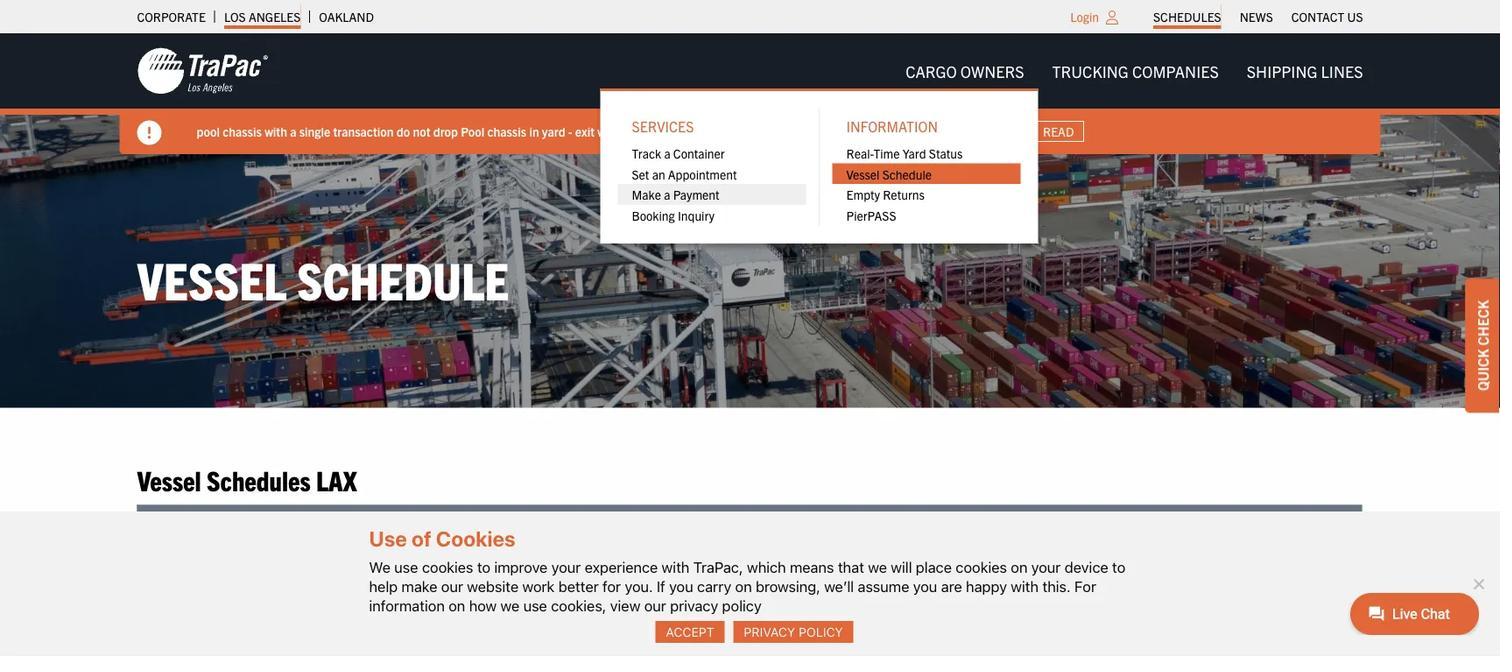 Task type: describe. For each thing, give the bounding box(es) containing it.
that
[[838, 558, 864, 576]]

information
[[369, 597, 445, 614]]

menu for cargo owners
[[601, 89, 1039, 243]]

not
[[413, 123, 431, 139]]

2 vertical spatial a
[[664, 187, 671, 202]]

10/14/2023 03:00
[[569, 606, 667, 622]]

angeles
[[249, 9, 301, 25]]

booking
[[632, 208, 675, 223]]

trucking companies
[[1053, 61, 1219, 81]]

make a payment link
[[618, 184, 806, 205]]

exit
[[575, 123, 595, 139]]

news
[[1240, 9, 1273, 25]]

accept link
[[656, 621, 725, 643]]

0 horizontal spatial use
[[394, 558, 418, 576]]

with left single
[[265, 123, 287, 139]]

1 07:00 from the left
[[756, 606, 788, 622]]

cookies,
[[551, 597, 607, 614]]

vessel schedule link
[[833, 163, 1021, 184]]

10/07/2023
[[447, 606, 511, 622]]

under
[[711, 123, 742, 139]]

cargo owners
[[906, 61, 1025, 81]]

yard
[[903, 145, 926, 161]]

local
[[848, 571, 884, 587]]

cargo owners menu item
[[601, 53, 1039, 243]]

contact
[[1292, 9, 1345, 25]]

los angeles
[[224, 9, 301, 25]]

real-time yard status link
[[833, 142, 1021, 163]]

1 - from the left
[[568, 123, 572, 139]]

read
[[1043, 124, 1074, 139]]

1 / from the left
[[924, 123, 927, 139]]

shipping lines link
[[1233, 53, 1377, 89]]

we'll
[[824, 578, 854, 595]]

means
[[790, 558, 834, 576]]

037e    /037w
[[361, 606, 426, 622]]

late
[[1195, 571, 1222, 587]]

schedules link
[[1154, 4, 1222, 29]]

vessel schedules lax
[[137, 462, 357, 496]]

do
[[397, 123, 410, 139]]

happy
[[966, 578, 1007, 595]]

owners
[[961, 61, 1025, 81]]

10/07/2023 04:00
[[447, 606, 545, 622]]

1 cookies from the left
[[422, 558, 474, 576]]

0 vertical spatial our
[[441, 578, 463, 595]]

light image
[[1106, 11, 1119, 25]]

1 vertical spatial use
[[524, 597, 547, 614]]

local first receiving
[[848, 571, 982, 587]]

off
[[1059, 571, 1081, 587]]

container
[[674, 145, 725, 161]]

inquiry
[[678, 208, 715, 223]]

2 chassis from the left
[[487, 123, 527, 139]]

privacy
[[670, 597, 719, 614]]

place
[[916, 558, 952, 576]]

status
[[929, 145, 963, 161]]

release
[[788, 123, 826, 139]]

of
[[412, 526, 432, 551]]

an
[[652, 166, 665, 182]]

for
[[603, 578, 621, 595]]

/037w
[[391, 606, 426, 622]]

trapac,
[[694, 558, 743, 576]]

cut off
[[1033, 571, 1081, 587]]

04:00
[[513, 606, 545, 622]]

shipping lines
[[1247, 61, 1363, 81]]

menu for information
[[833, 142, 1021, 226]]

payment
[[673, 187, 720, 202]]

oakland
[[319, 9, 374, 25]]

work
[[523, 578, 555, 595]]

2 10/02/2023 from the left
[[841, 606, 904, 622]]

2 you from the left
[[913, 578, 938, 595]]

set an appointment link
[[618, 163, 806, 184]]

make
[[632, 187, 661, 202]]

cut
[[1033, 571, 1056, 587]]

trucking
[[1053, 61, 1129, 81]]

0 horizontal spatial schedule
[[297, 246, 509, 310]]

are
[[941, 578, 962, 595]]

read link
[[1033, 121, 1084, 142]]

gate
[[1224, 571, 1253, 587]]

pool chassis with a single transaction  do not drop pool chassis in yard -  exit with the pool chassis under relative release number -  pop20 / pop40 / pop45
[[197, 123, 1016, 139]]

single
[[299, 123, 331, 139]]

pop20
[[883, 123, 921, 139]]

1 horizontal spatial schedules
[[1154, 9, 1222, 25]]

cargo owners link
[[892, 53, 1039, 89]]

10/14/2023
[[569, 606, 632, 622]]

shipping
[[1247, 61, 1318, 81]]

vessel schedule menu item
[[833, 163, 1021, 184]]

2 horizontal spatial on
[[1011, 558, 1028, 576]]

3 chassis from the left
[[669, 123, 708, 139]]

pierpass link
[[833, 205, 1021, 226]]

contact us
[[1292, 9, 1363, 25]]

vessel for schedule
[[137, 246, 287, 310]]

vessel inside real-time yard status vessel schedule empty returns pierpass
[[847, 166, 880, 182]]

1 10/02/2023 from the left
[[690, 606, 754, 622]]

oakland link
[[319, 4, 374, 29]]

037e
[[361, 606, 389, 622]]

pierpass
[[847, 208, 897, 223]]

2 / from the left
[[971, 123, 975, 139]]

services
[[632, 117, 694, 134]]

make
[[402, 578, 438, 595]]

1 chassis from the left
[[223, 123, 262, 139]]

relative
[[745, 123, 785, 139]]

vessel schedule
[[137, 246, 509, 310]]

appointment
[[668, 166, 737, 182]]

1 vertical spatial schedules
[[207, 462, 311, 496]]

with left the
[[598, 123, 620, 139]]



Task type: vqa. For each thing, say whether or not it's contained in the screenshot.
Service:
no



Task type: locate. For each thing, give the bounding box(es) containing it.
menu containing services
[[601, 89, 1039, 243]]

which
[[747, 558, 786, 576]]

how
[[469, 597, 497, 614]]

1 you from the left
[[669, 578, 694, 595]]

0 horizontal spatial you
[[669, 578, 694, 595]]

receiving for local first receiving
[[922, 571, 982, 587]]

2 first from the left
[[887, 571, 919, 587]]

your
[[552, 558, 581, 576], [1032, 558, 1061, 576]]

your up this.
[[1032, 558, 1061, 576]]

1 10/02/2023 07:00 from the left
[[690, 606, 788, 622]]

2 - from the left
[[873, 123, 877, 139]]

receiving for odr first receiving
[[759, 571, 820, 587]]

1 horizontal spatial 10/02/2023 07:00
[[841, 606, 938, 622]]

first up policy
[[724, 571, 757, 587]]

2 vertical spatial vessel
[[137, 462, 201, 496]]

0 horizontal spatial to
[[477, 558, 491, 576]]

-
[[568, 123, 572, 139], [873, 123, 877, 139]]

no image
[[1470, 575, 1487, 593]]

los
[[224, 9, 246, 25]]

with up if
[[662, 558, 690, 576]]

use of cookies we use cookies to improve your experience with trapac, which means that we will place cookies on your device to help make our website work better for you. if you carry on browsing, we'll assume you are happy with this. for information on how we use cookies, view our privacy policy
[[369, 526, 1126, 614]]

0 vertical spatial schedules
[[1154, 9, 1222, 25]]

we down "website"
[[501, 597, 520, 614]]

1 horizontal spatial cookies
[[956, 558, 1007, 576]]

policy
[[722, 597, 762, 614]]

0 horizontal spatial our
[[441, 578, 463, 595]]

10/02/2023 07:00 up privacy
[[690, 606, 788, 622]]

2 your from the left
[[1032, 558, 1061, 576]]

use down the work
[[524, 597, 547, 614]]

solid image
[[137, 120, 162, 145]]

0 horizontal spatial /
[[924, 123, 927, 139]]

1 first from the left
[[724, 571, 757, 587]]

0 horizontal spatial we
[[501, 597, 520, 614]]

set
[[632, 166, 649, 182]]

booking inquiry link
[[618, 205, 806, 226]]

0 vertical spatial menu bar
[[1145, 4, 1373, 29]]

track a container link
[[618, 142, 806, 163]]

contact us link
[[1292, 4, 1363, 29]]

menu
[[601, 89, 1039, 243], [618, 142, 806, 226], [833, 142, 1021, 226]]

10/02/2023 down assume
[[841, 606, 904, 622]]

empty
[[847, 187, 880, 202]]

1 horizontal spatial 07:00
[[907, 606, 938, 622]]

0 vertical spatial schedule
[[883, 166, 932, 182]]

on up policy
[[735, 578, 752, 595]]

1 horizontal spatial to
[[1113, 558, 1126, 576]]

cookies up happy
[[956, 558, 1007, 576]]

to right device
[[1113, 558, 1126, 576]]

1 horizontal spatial 10/02/2023
[[841, 606, 904, 622]]

1 horizontal spatial -
[[873, 123, 877, 139]]

device
[[1065, 558, 1109, 576]]

we
[[369, 558, 391, 576]]

menu containing track a container
[[618, 142, 806, 226]]

1 your from the left
[[552, 558, 581, 576]]

our
[[441, 578, 463, 595], [644, 597, 666, 614]]

schedule inside real-time yard status vessel schedule empty returns pierpass
[[883, 166, 932, 182]]

you.
[[625, 578, 653, 595]]

check
[[1474, 300, 1492, 346]]

0 horizontal spatial chassis
[[223, 123, 262, 139]]

with left this.
[[1011, 578, 1039, 595]]

1 vertical spatial a
[[664, 145, 671, 161]]

quick
[[1474, 349, 1492, 391]]

on left how
[[449, 597, 465, 614]]

first for odr
[[724, 571, 757, 587]]

pool right the
[[643, 123, 666, 139]]

first for local
[[887, 571, 919, 587]]

/ up real-time yard status link
[[924, 123, 927, 139]]

07:00 up privacy
[[756, 606, 788, 622]]

we up assume
[[868, 558, 887, 576]]

a
[[290, 123, 296, 139], [664, 145, 671, 161], [664, 187, 671, 202]]

menu containing real-time yard status
[[833, 142, 1021, 226]]

track
[[632, 145, 662, 161]]

1 vertical spatial vessel
[[137, 246, 287, 310]]

voyage
[[375, 571, 419, 587]]

1 vertical spatial menu bar
[[601, 53, 1377, 243]]

schedules up companies
[[1154, 9, 1222, 25]]

2 to from the left
[[1113, 558, 1126, 576]]

0 horizontal spatial pool
[[197, 123, 220, 139]]

pool right solid icon
[[197, 123, 220, 139]]

07:00 down local first receiving
[[907, 606, 938, 622]]

chassis left in
[[487, 123, 527, 139]]

chassis down los angeles image
[[223, 123, 262, 139]]

will
[[891, 558, 912, 576]]

information
[[847, 117, 938, 134]]

a left single
[[290, 123, 296, 139]]

0 horizontal spatial 07:00
[[756, 606, 788, 622]]

- left exit at the top of the page
[[568, 123, 572, 139]]

information menu item
[[833, 109, 1021, 226]]

cookies
[[436, 526, 516, 551]]

you
[[669, 578, 694, 595], [913, 578, 938, 595]]

banner
[[0, 33, 1501, 243]]

to left eta
[[477, 558, 491, 576]]

menu for services
[[618, 142, 806, 226]]

1 horizontal spatial /
[[971, 123, 975, 139]]

corporate
[[137, 9, 206, 25]]

vessel for schedules
[[137, 462, 201, 496]]

chassis
[[223, 123, 262, 139], [487, 123, 527, 139], [669, 123, 708, 139]]

real-
[[847, 145, 874, 161]]

extended
[[1131, 571, 1192, 587]]

if
[[657, 578, 666, 595]]

0 vertical spatial vessel
[[847, 166, 880, 182]]

use
[[369, 526, 407, 551]]

quick check
[[1474, 300, 1492, 391]]

1 horizontal spatial receiving
[[922, 571, 982, 587]]

our down if
[[644, 597, 666, 614]]

information link
[[833, 109, 1021, 142]]

1 horizontal spatial chassis
[[487, 123, 527, 139]]

1 vertical spatial schedule
[[297, 246, 509, 310]]

1 horizontal spatial on
[[735, 578, 752, 595]]

1 vertical spatial on
[[735, 578, 752, 595]]

you right if
[[669, 578, 694, 595]]

use up make
[[394, 558, 418, 576]]

odr
[[697, 571, 722, 587]]

transaction
[[333, 123, 394, 139]]

view
[[610, 597, 641, 614]]

on left cut
[[1011, 558, 1028, 576]]

a right make
[[664, 187, 671, 202]]

0 horizontal spatial 10/02/2023
[[690, 606, 754, 622]]

03:00
[[635, 606, 667, 622]]

real-time yard status vessel schedule empty returns pierpass
[[847, 145, 963, 223]]

0 horizontal spatial -
[[568, 123, 572, 139]]

1 horizontal spatial you
[[913, 578, 938, 595]]

assume
[[858, 578, 910, 595]]

cookies up make
[[422, 558, 474, 576]]

2 pool from the left
[[643, 123, 666, 139]]

0 horizontal spatial schedules
[[207, 462, 311, 496]]

eta
[[491, 571, 511, 587]]

track a container set an appointment make a payment booking inquiry
[[632, 145, 737, 223]]

1 vertical spatial we
[[501, 597, 520, 614]]

1 horizontal spatial our
[[644, 597, 666, 614]]

this.
[[1043, 578, 1071, 595]]

a right track
[[664, 145, 671, 161]]

you down place at the right of page
[[913, 578, 938, 595]]

2 cookies from the left
[[956, 558, 1007, 576]]

1 horizontal spatial schedule
[[883, 166, 932, 182]]

menu bar
[[1145, 4, 1373, 29], [601, 53, 1377, 243]]

website
[[467, 578, 519, 595]]

quick check link
[[1466, 278, 1501, 413]]

1 horizontal spatial pool
[[643, 123, 666, 139]]

login
[[1071, 9, 1099, 25]]

2 receiving from the left
[[922, 571, 982, 587]]

first
[[724, 571, 757, 587], [887, 571, 919, 587]]

pop45
[[978, 123, 1016, 139]]

2 10/02/2023 07:00 from the left
[[841, 606, 938, 622]]

los angeles image
[[137, 46, 268, 95]]

10/02/2023 07:00 down assume
[[841, 606, 938, 622]]

1 horizontal spatial your
[[1032, 558, 1061, 576]]

menu bar containing cargo owners
[[601, 53, 1377, 243]]

first right local
[[887, 571, 919, 587]]

schedule
[[883, 166, 932, 182], [297, 246, 509, 310]]

2 vertical spatial on
[[449, 597, 465, 614]]

services menu item
[[618, 109, 806, 226]]

1 horizontal spatial use
[[524, 597, 547, 614]]

corporate link
[[137, 4, 206, 29]]

0 vertical spatial a
[[290, 123, 296, 139]]

1 horizontal spatial first
[[887, 571, 919, 587]]

1 pool from the left
[[197, 123, 220, 139]]

services link
[[618, 109, 806, 142]]

pool
[[197, 123, 220, 139], [643, 123, 666, 139]]

0 horizontal spatial cookies
[[422, 558, 474, 576]]

0 horizontal spatial first
[[724, 571, 757, 587]]

1 to from the left
[[477, 558, 491, 576]]

1 receiving from the left
[[759, 571, 820, 587]]

experience
[[585, 558, 658, 576]]

los angeles link
[[224, 4, 301, 29]]

banner containing cargo owners
[[0, 33, 1501, 243]]

0 horizontal spatial your
[[552, 558, 581, 576]]

returns
[[883, 187, 925, 202]]

time
[[874, 145, 900, 161]]

vessel
[[847, 166, 880, 182], [137, 246, 287, 310], [137, 462, 201, 496]]

0 horizontal spatial receiving
[[759, 571, 820, 587]]

menu bar containing schedules
[[1145, 4, 1373, 29]]

0 horizontal spatial on
[[449, 597, 465, 614]]

0 horizontal spatial 10/02/2023 07:00
[[690, 606, 788, 622]]

lax
[[316, 462, 357, 496]]

make a payment menu item
[[618, 184, 806, 205]]

1 vertical spatial our
[[644, 597, 666, 614]]

on
[[1011, 558, 1028, 576], [735, 578, 752, 595], [449, 597, 465, 614]]

your up better
[[552, 558, 581, 576]]

1 horizontal spatial we
[[868, 558, 887, 576]]

chassis up container
[[669, 123, 708, 139]]

cargo
[[906, 61, 957, 81]]

0 vertical spatial we
[[868, 558, 887, 576]]

companies
[[1133, 61, 1219, 81]]

10/02/2023 down carry
[[690, 606, 754, 622]]

menu bar inside banner
[[601, 53, 1377, 243]]

our right make
[[441, 578, 463, 595]]

/ left pop45
[[971, 123, 975, 139]]

lines
[[1321, 61, 1363, 81]]

schedules left lax
[[207, 462, 311, 496]]

login link
[[1071, 9, 1099, 25]]

10/02/2023 07:00
[[690, 606, 788, 622], [841, 606, 938, 622]]

- up time
[[873, 123, 877, 139]]

2 07:00 from the left
[[907, 606, 938, 622]]

2 horizontal spatial chassis
[[669, 123, 708, 139]]

0 vertical spatial on
[[1011, 558, 1028, 576]]

0 vertical spatial use
[[394, 558, 418, 576]]

odr first receiving
[[697, 571, 820, 587]]



